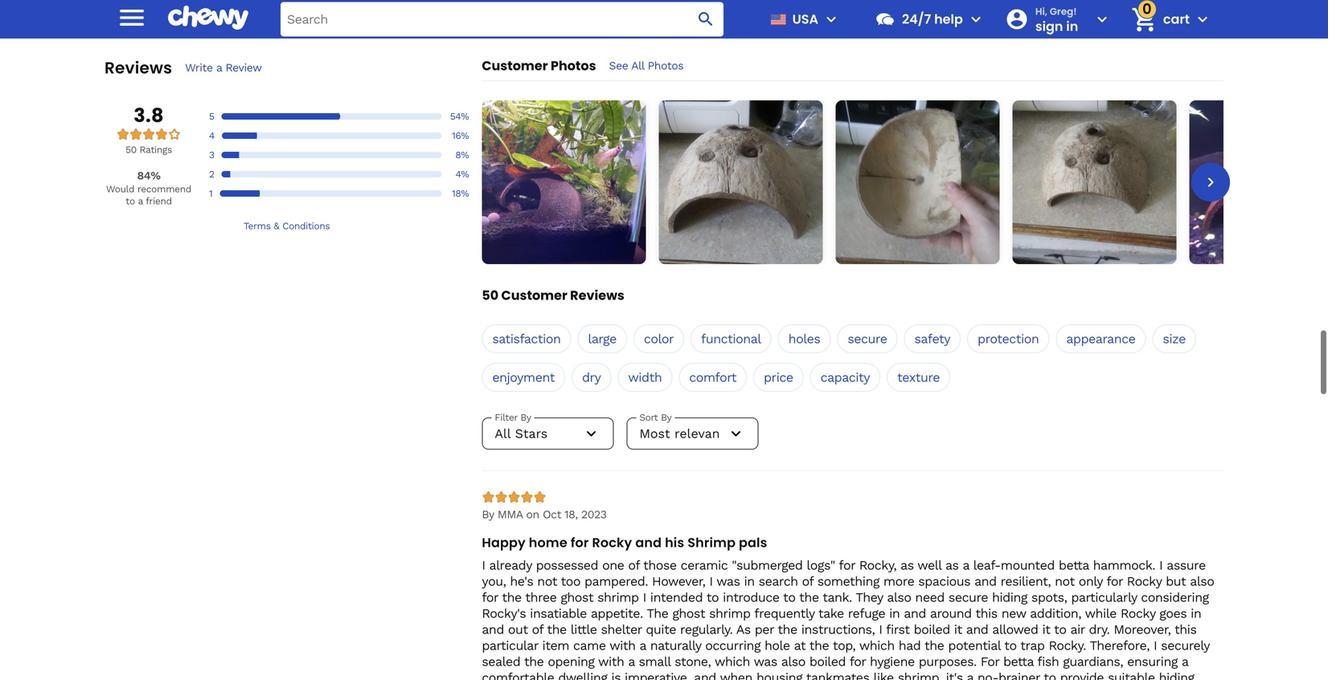 Task type: vqa. For each thing, say whether or not it's contained in the screenshot.
rocky
yes



Task type: describe. For each thing, give the bounding box(es) containing it.
more
[[884, 574, 914, 590]]

tank.
[[823, 590, 852, 606]]

a right write
[[216, 61, 222, 74]]

to inside 84% would recommend to a friend
[[126, 196, 135, 207]]

hi, greg! sign in
[[1035, 5, 1078, 35]]

pampered.
[[585, 574, 648, 590]]

3
[[209, 149, 214, 161]]

2 vertical spatial rocky
[[1121, 607, 1156, 622]]

the up rocky's
[[502, 590, 522, 606]]

his
[[665, 534, 684, 552]]

for down you,
[[482, 590, 498, 606]]

16%
[[452, 130, 469, 141]]

write
[[185, 61, 213, 74]]

enjoyment
[[492, 370, 555, 385]]

all
[[631, 59, 644, 72]]

terms
[[244, 221, 271, 232]]

moreover,
[[1114, 623, 1171, 638]]

54%
[[450, 111, 469, 122]]

functional
[[701, 332, 761, 347]]

texture
[[897, 370, 940, 385]]

0 vertical spatial of
[[628, 558, 640, 574]]

as
[[736, 623, 751, 638]]

0 horizontal spatial ghost
[[561, 590, 593, 606]]

possessed
[[536, 558, 598, 574]]

usa
[[792, 10, 818, 28]]

&
[[274, 221, 279, 232]]

he's
[[510, 574, 533, 590]]

a up small
[[640, 639, 646, 654]]

out
[[508, 623, 528, 638]]

oct
[[543, 508, 561, 522]]

protection
[[978, 332, 1039, 347]]

1 vertical spatial this
[[1175, 623, 1197, 638]]

purposes.
[[919, 655, 977, 670]]

spots,
[[1031, 590, 1067, 606]]

i up ensuring
[[1154, 639, 1157, 654]]

0 horizontal spatial in
[[744, 574, 755, 590]]

8%
[[455, 149, 469, 161]]

dry
[[582, 370, 601, 385]]

however,
[[652, 574, 705, 590]]

for down the hammock.
[[1107, 574, 1123, 590]]

0 horizontal spatial which
[[715, 655, 750, 670]]

and down leaf-
[[975, 574, 997, 590]]

hygiene
[[870, 655, 915, 670]]

and down rocky's
[[482, 623, 504, 638]]

and up those
[[635, 534, 662, 552]]

the up take
[[799, 590, 819, 606]]

they
[[856, 590, 883, 606]]

like
[[874, 671, 894, 681]]

items image
[[1130, 5, 1158, 34]]

2 horizontal spatial in
[[1191, 607, 1201, 622]]

4
[[209, 130, 215, 141]]

"submerged
[[732, 558, 803, 574]]

24/7 help link
[[868, 0, 963, 39]]

1 as from the left
[[901, 558, 914, 574]]

allowed
[[992, 623, 1038, 638]]

those
[[643, 558, 677, 574]]

1
[[209, 188, 213, 199]]

insatiable
[[530, 607, 587, 622]]

50 for 50 ratings
[[125, 144, 137, 155]]

too
[[561, 574, 581, 590]]

by
[[482, 508, 494, 522]]

logs"
[[807, 558, 835, 574]]

i down the ceramic
[[709, 574, 713, 590]]

little
[[571, 623, 597, 638]]

0 vertical spatial rocky
[[592, 534, 632, 552]]

1 horizontal spatial in
[[889, 607, 900, 622]]

large
[[588, 332, 617, 347]]

happy
[[482, 534, 526, 552]]

conditions
[[282, 221, 330, 232]]

spacious
[[918, 574, 971, 590]]

i up appetite.
[[643, 590, 646, 606]]

it's
[[946, 671, 963, 681]]

opening
[[548, 655, 595, 670]]

by mma on oct 18, 2023
[[482, 508, 607, 522]]

recommend
[[137, 184, 191, 195]]

stone,
[[675, 655, 711, 670]]

2 horizontal spatial also
[[1190, 574, 1214, 590]]

2 as from the left
[[945, 558, 959, 574]]

18,
[[564, 508, 578, 522]]

one
[[602, 558, 624, 574]]

regularly.
[[680, 623, 733, 638]]

hole
[[765, 639, 790, 654]]

width
[[628, 370, 662, 385]]

well
[[918, 558, 941, 574]]

hiding
[[992, 590, 1027, 606]]

1 vertical spatial also
[[887, 590, 911, 606]]

5
[[209, 111, 214, 122]]

see
[[609, 59, 628, 72]]

fish
[[1037, 655, 1059, 670]]

2 not from the left
[[1055, 574, 1075, 590]]

shelter
[[601, 623, 642, 638]]

1 vertical spatial with
[[598, 655, 624, 670]]

a down securely
[[1182, 655, 1188, 670]]

50 customer reviews
[[482, 287, 625, 305]]

three
[[525, 590, 557, 606]]

sealed
[[482, 655, 520, 670]]

for
[[981, 655, 999, 670]]

shrimp
[[688, 534, 736, 552]]

search
[[759, 574, 798, 590]]

considering
[[1141, 590, 1209, 606]]

already
[[489, 558, 532, 574]]

shrimp,
[[898, 671, 942, 681]]

0 horizontal spatial this
[[976, 607, 998, 622]]

resilient,
[[1001, 574, 1051, 590]]

24/7 help
[[902, 10, 963, 28]]

hammock.
[[1093, 558, 1155, 574]]

goes
[[1160, 607, 1187, 622]]

cart link
[[1125, 0, 1190, 39]]

1 vertical spatial shrimp
[[709, 607, 751, 622]]

Product search field
[[281, 2, 724, 37]]

new
[[1002, 607, 1026, 622]]

particular
[[482, 639, 538, 654]]

4 list item from the left
[[1012, 100, 1177, 264]]

to up frequently
[[783, 590, 796, 606]]

see all photos button
[[609, 58, 684, 74]]

when
[[720, 671, 753, 681]]

housing
[[757, 671, 802, 681]]

sign
[[1035, 17, 1063, 35]]



Task type: locate. For each thing, give the bounding box(es) containing it.
0 vertical spatial secure
[[848, 332, 887, 347]]

to down fish
[[1044, 671, 1056, 681]]

which up hygiene
[[859, 639, 895, 654]]

satisfaction
[[492, 332, 561, 347]]

brainer
[[999, 671, 1040, 681]]

hi,
[[1035, 5, 1047, 18]]

1 vertical spatial which
[[715, 655, 750, 670]]

1 horizontal spatial as
[[945, 558, 959, 574]]

mounted
[[1001, 558, 1055, 574]]

0 vertical spatial 50
[[125, 144, 137, 155]]

to down addition,
[[1054, 623, 1066, 638]]

1 horizontal spatial which
[[859, 639, 895, 654]]

a left leaf-
[[963, 558, 969, 574]]

84% would recommend to a friend
[[106, 169, 191, 207]]

1 horizontal spatial this
[[1175, 623, 1197, 638]]

50 ratings
[[125, 144, 172, 155]]

i left first
[[879, 623, 882, 638]]

0 horizontal spatial 50
[[125, 144, 137, 155]]

around
[[930, 607, 972, 622]]

of down the logs"
[[802, 574, 813, 590]]

to down allowed
[[1004, 639, 1017, 654]]

this left new
[[976, 607, 998, 622]]

rocky down the hammock.
[[1127, 574, 1162, 590]]

introduce
[[723, 590, 779, 606]]

1 vertical spatial betta
[[1003, 655, 1034, 670]]

photos inside button
[[648, 59, 684, 72]]

review
[[226, 61, 262, 74]]

which up when
[[715, 655, 750, 670]]

1 horizontal spatial of
[[628, 558, 640, 574]]

as up spacious
[[945, 558, 959, 574]]

for up something
[[839, 558, 855, 574]]

1 vertical spatial 50
[[482, 287, 499, 305]]

guardians,
[[1063, 655, 1123, 670]]

84%
[[137, 169, 160, 182]]

tankmates
[[806, 671, 870, 681]]

boiled down "around"
[[914, 623, 950, 638]]

it down addition,
[[1042, 623, 1050, 638]]

provide
[[1060, 671, 1104, 681]]

0 horizontal spatial also
[[781, 655, 806, 670]]

1 list item from the left
[[482, 100, 646, 264]]

0 horizontal spatial it
[[954, 623, 962, 638]]

2 horizontal spatial of
[[802, 574, 813, 590]]

the up purposes. at the right bottom of the page
[[925, 639, 944, 654]]

secure up "capacity"
[[848, 332, 887, 347]]

also down the assure
[[1190, 574, 1214, 590]]

happy home for rocky and his shrimp pals i already possessed one of those ceramic "submerged logs" for rocky, as well as a leaf-mounted betta hammock. i assure you, he's not too pampered. however, i was in search of something more spacious and resilient, not only for rocky but also for the three ghost shrimp i intended to introduce to the tank. they also need secure hiding spots, particularly considering rocky's insatiable appetite.  the ghost shrimp frequently take refuge in and around this new addition, while rocky goes in and out of the little shelter quite regularly. as per the instructions, i first boiled it and allowed it to air dry. moreover, this particular item came with a naturally occurring hole at the top, which had the potential to trap rocky. therefore, i securely sealed the opening with a small stone, which was also boiled for hygiene purposes.  for betta fish guardians, ensuring a comfortable dwelling is imperative, and when housing tankmates like shrimp, it's a no-brainer to provide suitable
[[482, 534, 1214, 681]]

i
[[482, 558, 485, 574], [1159, 558, 1163, 574], [709, 574, 713, 590], [643, 590, 646, 606], [879, 623, 882, 638], [1154, 639, 1157, 654]]

i up you,
[[482, 558, 485, 574]]

1 horizontal spatial photos
[[648, 59, 684, 72]]

with up is
[[598, 655, 624, 670]]

size
[[1163, 332, 1186, 347]]

was up housing
[[754, 655, 777, 670]]

0 horizontal spatial betta
[[1003, 655, 1034, 670]]

write a review
[[185, 61, 262, 74]]

color
[[644, 332, 674, 347]]

0 horizontal spatial shrimp
[[597, 590, 639, 606]]

1 it from the left
[[954, 623, 962, 638]]

comfort
[[689, 370, 736, 385]]

the
[[502, 590, 522, 606], [799, 590, 819, 606], [547, 623, 567, 638], [778, 623, 797, 638], [809, 639, 829, 654], [925, 639, 944, 654], [524, 655, 544, 670]]

ghost down intended
[[672, 607, 705, 622]]

naturally
[[650, 639, 701, 654]]

reviews up 3.8
[[105, 57, 172, 79]]

take
[[818, 607, 844, 622]]

shrimp up appetite.
[[597, 590, 639, 606]]

pals
[[739, 534, 767, 552]]

came
[[573, 639, 606, 654]]

a left small
[[628, 655, 635, 670]]

1 horizontal spatial secure
[[949, 590, 988, 606]]

rocky.
[[1049, 639, 1086, 654]]

betta up the only
[[1059, 558, 1089, 574]]

appearance
[[1066, 332, 1136, 347]]

need
[[915, 590, 945, 606]]

per
[[755, 623, 774, 638]]

trap
[[1021, 639, 1045, 654]]

top,
[[833, 639, 856, 654]]

1 horizontal spatial it
[[1042, 623, 1050, 638]]

and down stone,
[[694, 671, 716, 681]]

as
[[901, 558, 914, 574], [945, 558, 959, 574]]

terms & conditions
[[244, 221, 330, 232]]

0 horizontal spatial photos
[[551, 57, 596, 75]]

1 horizontal spatial boiled
[[914, 623, 950, 638]]

small
[[639, 655, 671, 670]]

and down the need
[[904, 607, 926, 622]]

boiled up tankmates
[[809, 655, 846, 670]]

photos right all
[[648, 59, 684, 72]]

occurring
[[705, 639, 761, 654]]

of right out at the bottom
[[532, 623, 543, 638]]

1 vertical spatial reviews
[[570, 287, 625, 305]]

chewy home image
[[168, 0, 248, 36]]

list item
[[482, 100, 646, 264], [659, 100, 823, 264], [836, 100, 1000, 264], [1012, 100, 1177, 264], [1189, 100, 1328, 264]]

0 vertical spatial with
[[610, 639, 636, 654]]

this up securely
[[1175, 623, 1197, 638]]

1 horizontal spatial reviews
[[570, 287, 625, 305]]

and
[[635, 534, 662, 552], [975, 574, 997, 590], [904, 607, 926, 622], [482, 623, 504, 638], [966, 623, 988, 638], [694, 671, 716, 681]]

cart menu image
[[1193, 10, 1212, 29]]

1 horizontal spatial shrimp
[[709, 607, 751, 622]]

of right one
[[628, 558, 640, 574]]

1 horizontal spatial ghost
[[672, 607, 705, 622]]

for up possessed
[[571, 534, 589, 552]]

0 vertical spatial shrimp
[[597, 590, 639, 606]]

i left the assure
[[1159, 558, 1163, 574]]

reviews up large
[[570, 287, 625, 305]]

something
[[817, 574, 880, 590]]

quite
[[646, 623, 676, 638]]

not up three
[[537, 574, 557, 590]]

0 horizontal spatial secure
[[848, 332, 887, 347]]

0 vertical spatial reviews
[[105, 57, 172, 79]]

was
[[717, 574, 740, 590], [754, 655, 777, 670]]

is
[[611, 671, 621, 681]]

0 horizontal spatial as
[[901, 558, 914, 574]]

also down more
[[887, 590, 911, 606]]

help menu image
[[966, 10, 986, 29]]

securely
[[1161, 639, 1210, 654]]

home
[[529, 534, 568, 552]]

0 horizontal spatial of
[[532, 623, 543, 638]]

0 vertical spatial betta
[[1059, 558, 1089, 574]]

the down frequently
[[778, 623, 797, 638]]

menu image
[[822, 10, 841, 29]]

you,
[[482, 574, 506, 590]]

0 horizontal spatial boiled
[[809, 655, 846, 670]]

1 vertical spatial was
[[754, 655, 777, 670]]

for down top,
[[850, 655, 866, 670]]

Search text field
[[281, 2, 724, 37]]

therefore,
[[1090, 639, 1150, 654]]

customer down search text field
[[482, 57, 548, 75]]

also
[[1190, 574, 1214, 590], [887, 590, 911, 606], [781, 655, 806, 670]]

0 vertical spatial ghost
[[561, 590, 593, 606]]

1 not from the left
[[537, 574, 557, 590]]

1 vertical spatial of
[[802, 574, 813, 590]]

refuge
[[848, 607, 885, 622]]

customer up satisfaction
[[501, 287, 567, 305]]

rocky up one
[[592, 534, 632, 552]]

rocky,
[[859, 558, 897, 574]]

it
[[954, 623, 962, 638], [1042, 623, 1050, 638]]

ghost down the too
[[561, 590, 593, 606]]

for
[[571, 534, 589, 552], [839, 558, 855, 574], [1107, 574, 1123, 590], [482, 590, 498, 606], [850, 655, 866, 670]]

1 vertical spatial ghost
[[672, 607, 705, 622]]

secure up "around"
[[949, 590, 988, 606]]

0 vertical spatial customer
[[482, 57, 548, 75]]

the right at
[[809, 639, 829, 654]]

1 horizontal spatial not
[[1055, 574, 1075, 590]]

1 vertical spatial customer
[[501, 287, 567, 305]]

the up item
[[547, 623, 567, 638]]

0 horizontal spatial was
[[717, 574, 740, 590]]

also down at
[[781, 655, 806, 670]]

while
[[1085, 607, 1117, 622]]

and up potential
[[966, 623, 988, 638]]

to down would
[[126, 196, 135, 207]]

1 horizontal spatial betta
[[1059, 558, 1089, 574]]

ensuring
[[1127, 655, 1178, 670]]

comfortable
[[482, 671, 554, 681]]

as up more
[[901, 558, 914, 574]]

price
[[764, 370, 793, 385]]

1 horizontal spatial 50
[[482, 287, 499, 305]]

1 vertical spatial secure
[[949, 590, 988, 606]]

dwelling
[[558, 671, 607, 681]]

rocky up 'moreover,'
[[1121, 607, 1156, 622]]

a right it's
[[967, 671, 974, 681]]

appetite.
[[591, 607, 643, 622]]

dry.
[[1089, 623, 1110, 638]]

shrimp
[[597, 590, 639, 606], [709, 607, 751, 622]]

write a review link
[[185, 61, 262, 75]]

photos left see
[[551, 57, 596, 75]]

1 vertical spatial boiled
[[809, 655, 846, 670]]

in up introduce
[[744, 574, 755, 590]]

the up comfortable
[[524, 655, 544, 670]]

a left friend
[[138, 196, 143, 207]]

2 vertical spatial also
[[781, 655, 806, 670]]

leaf-
[[973, 558, 1001, 574]]

rocky's
[[482, 607, 526, 622]]

particularly
[[1071, 590, 1137, 606]]

2 it from the left
[[1042, 623, 1050, 638]]

3 list item from the left
[[836, 100, 1000, 264]]

0 horizontal spatial not
[[537, 574, 557, 590]]

list
[[482, 100, 1328, 264]]

it down "around"
[[954, 623, 962, 638]]

betta up brainer
[[1003, 655, 1034, 670]]

4%
[[455, 169, 469, 180]]

not up spots, on the right bottom of the page
[[1055, 574, 1075, 590]]

0 vertical spatial also
[[1190, 574, 1214, 590]]

0 vertical spatial was
[[717, 574, 740, 590]]

0 horizontal spatial reviews
[[105, 57, 172, 79]]

to up regularly.
[[707, 590, 719, 606]]

50 up satisfaction
[[482, 287, 499, 305]]

betta
[[1059, 558, 1089, 574], [1003, 655, 1034, 670]]

friend
[[146, 196, 172, 207]]

in up first
[[889, 607, 900, 622]]

5 list item from the left
[[1189, 100, 1328, 264]]

no-
[[978, 671, 999, 681]]

chewy support image
[[875, 9, 896, 30]]

frequently
[[754, 607, 815, 622]]

1 horizontal spatial was
[[754, 655, 777, 670]]

50 for 50 customer reviews
[[482, 287, 499, 305]]

0 vertical spatial this
[[976, 607, 998, 622]]

account menu image
[[1093, 10, 1112, 29]]

cart
[[1163, 10, 1190, 28]]

shrimp up as
[[709, 607, 751, 622]]

secure
[[848, 332, 887, 347], [949, 590, 988, 606]]

holes
[[788, 332, 820, 347]]

was up introduce
[[717, 574, 740, 590]]

0 vertical spatial which
[[859, 639, 895, 654]]

first
[[886, 623, 910, 638]]

greg!
[[1050, 5, 1077, 18]]

in right goes at the bottom right of page
[[1191, 607, 1201, 622]]

the
[[647, 607, 668, 622]]

with down shelter
[[610, 639, 636, 654]]

1 vertical spatial rocky
[[1127, 574, 1162, 590]]

a inside 84% would recommend to a friend
[[138, 196, 143, 207]]

secure inside happy home for rocky and his shrimp pals i already possessed one of those ceramic "submerged logs" for rocky, as well as a leaf-mounted betta hammock. i assure you, he's not too pampered. however, i was in search of something more spacious and resilient, not only for rocky but also for the three ghost shrimp i intended to introduce to the tank. they also need secure hiding spots, particularly considering rocky's insatiable appetite.  the ghost shrimp frequently take refuge in and around this new addition, while rocky goes in and out of the little shelter quite regularly. as per the instructions, i first boiled it and allowed it to air dry. moreover, this particular item came with a naturally occurring hole at the top, which had the potential to trap rocky. therefore, i securely sealed the opening with a small stone, which was also boiled for hygiene purposes.  for betta fish guardians, ensuring a comfortable dwelling is imperative, and when housing tankmates like shrimp, it's a no-brainer to provide suitable
[[949, 590, 988, 606]]

1 horizontal spatial also
[[887, 590, 911, 606]]

submit search image
[[696, 10, 716, 29]]

0 vertical spatial boiled
[[914, 623, 950, 638]]

2 list item from the left
[[659, 100, 823, 264]]

menu image
[[116, 1, 148, 34]]

2 vertical spatial of
[[532, 623, 543, 638]]

50 left ratings
[[125, 144, 137, 155]]

air
[[1070, 623, 1085, 638]]



